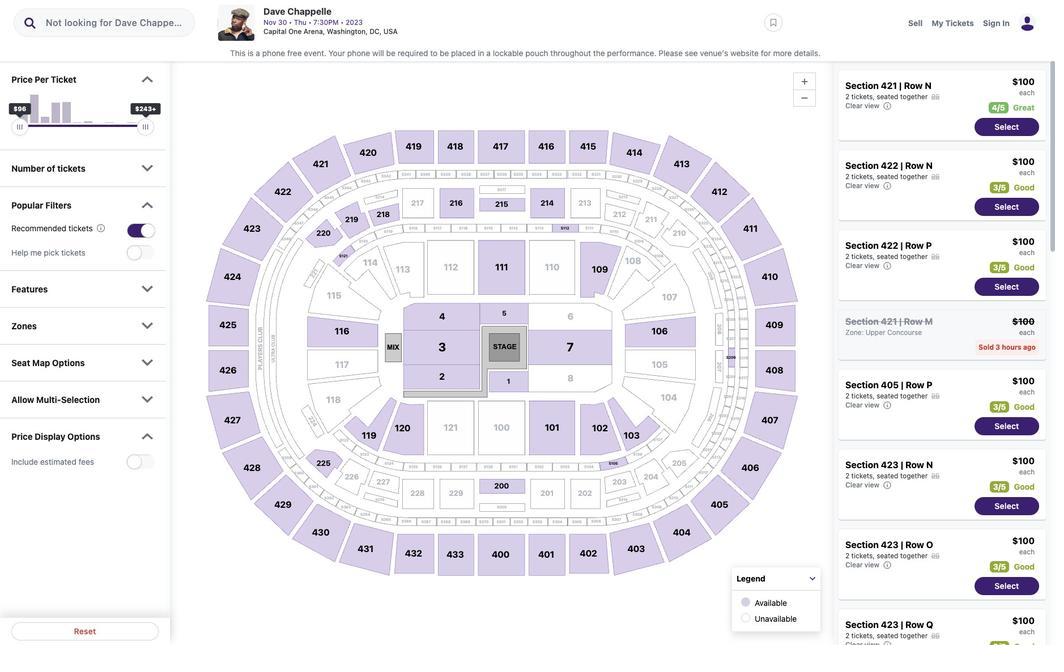 Task type: describe. For each thing, give the bounding box(es) containing it.
legend button
[[732, 568, 821, 590]]

section for section 422 | row n
[[846, 160, 879, 171]]

together for section 405 | row p
[[901, 392, 928, 400]]

each for section 423 | row o
[[1020, 548, 1035, 556]]

of
[[47, 163, 55, 173]]

7:30pm
[[314, 18, 339, 27]]

multi-
[[36, 395, 61, 405]]

this is a phone free event. your phone will be required to be placed in a lockable pouch throughout the performance. please see venue's website for more details.
[[230, 48, 823, 58]]

seated for section 422 | row p
[[877, 252, 899, 261]]

seat map options
[[11, 358, 85, 368]]

2 • from the left
[[308, 18, 312, 27]]

tickets for section 423 | row n
[[852, 472, 873, 480]]

more
[[774, 48, 792, 58]]

reset
[[74, 626, 96, 636]]

dave chappelle nov 30 • thu • 7:30pm • 2023 capital one arena , washington, dc, usa
[[264, 6, 398, 36]]

pick
[[44, 247, 59, 257]]

together for section 423 | row o
[[901, 552, 928, 560]]

together for section 422 | row n
[[901, 172, 928, 181]]

thu
[[294, 18, 307, 27]]

2 tickets , seated together for section 422 | row p
[[846, 252, 928, 261]]

together for section 423 | row q
[[901, 632, 928, 640]]

free
[[287, 48, 302, 58]]

2 for section 422 | row p
[[846, 252, 850, 261]]

good for section 423 | row o
[[1015, 562, 1035, 571]]

my tickets
[[932, 18, 975, 28]]

each for section 405 | row p
[[1020, 388, 1035, 396]]

for
[[761, 48, 771, 58]]

is
[[248, 48, 254, 58]]

view for section 422 | row p
[[865, 261, 880, 270]]

me
[[30, 247, 42, 257]]

1 • from the left
[[289, 18, 292, 27]]

sign in
[[984, 18, 1010, 28]]

the
[[593, 48, 605, 58]]

in
[[478, 48, 485, 58]]

Not looking for Dave Chappelle? search field
[[37, 9, 193, 36]]

sign in link
[[984, 18, 1010, 28]]

tickets down the 'filters'
[[69, 223, 93, 233]]

q
[[927, 620, 934, 630]]

2 for section 405 | row p
[[846, 392, 850, 400]]

per
[[35, 74, 49, 84]]

tickets
[[946, 18, 975, 28]]

4/5
[[992, 103, 1006, 112]]

placed
[[451, 48, 476, 58]]

clear for section 423 | row n
[[846, 481, 863, 489]]

include
[[11, 457, 38, 466]]

$96
[[13, 105, 26, 112]]

tooltip image for section 405 | row p
[[884, 401, 893, 410]]

section 423 | row o
[[846, 540, 934, 550]]

view for section 423 | row o
[[865, 561, 880, 569]]

good for section 423 | row n
[[1015, 482, 1035, 492]]

3/5 for section 422 | row p
[[994, 262, 1007, 272]]

venue's
[[700, 48, 729, 58]]

reset button
[[11, 623, 159, 641]]

sell
[[909, 18, 923, 28]]

clear for section 422 | row n
[[846, 182, 863, 190]]

this
[[230, 48, 246, 58]]

2 tickets , seated together for section 423 | row n
[[846, 472, 928, 480]]

, for section 422 | row n
[[873, 172, 875, 181]]

unavailable
[[755, 614, 797, 624]]

2 tickets , seated together for section 405 | row p
[[846, 392, 928, 400]]

3/5 for section 423 | row o
[[994, 562, 1007, 571]]

sign
[[984, 18, 1001, 28]]

fees
[[79, 457, 94, 466]]

select button for section 423 | row o
[[975, 577, 1040, 595]]

include estimated fees
[[11, 457, 94, 466]]

o
[[927, 540, 934, 550]]

1 a from the left
[[256, 48, 260, 58]]

selection
[[61, 395, 100, 405]]

popular filters
[[11, 200, 72, 210]]

legend
[[737, 574, 766, 583]]

| for section 423 | row o
[[901, 540, 904, 550]]

to
[[430, 48, 438, 58]]

| for section 421 | row n
[[900, 81, 902, 91]]

please
[[659, 48, 683, 58]]

tickets right of at the top
[[57, 163, 86, 173]]

each for section 423 | row n
[[1020, 468, 1035, 476]]

price per ticket
[[11, 74, 76, 84]]

405
[[881, 380, 899, 390]]

2 for section 421 | row n
[[846, 92, 850, 101]]

each for section 423 | row q
[[1020, 628, 1035, 636]]

in
[[1003, 18, 1010, 28]]

sell link
[[909, 18, 923, 28]]

3 • from the left
[[341, 18, 344, 27]]

section for section 422 | row p
[[846, 240, 879, 251]]

2 phone from the left
[[347, 48, 370, 58]]

chappelle
[[288, 6, 332, 16]]

section 423 | row q
[[846, 620, 934, 630]]

each for section 422 | row n
[[1020, 168, 1035, 177]]

row for section 421 | row n
[[904, 81, 923, 91]]

tickets for section 421 | row n
[[852, 92, 873, 101]]

select for section 422 | row n
[[995, 202, 1020, 211]]

map
[[32, 358, 50, 368]]

section for section 405 | row p
[[846, 380, 879, 390]]

select for section 421 | row n
[[995, 122, 1020, 132]]

my
[[932, 18, 944, 28]]

row for section 423 | row n
[[906, 460, 925, 470]]

price display options
[[11, 431, 100, 442]]

423 for | row q
[[881, 620, 899, 630]]

section 422 | row p
[[846, 240, 932, 251]]

view for section 405 | row p
[[865, 401, 880, 409]]

price for price per ticket
[[11, 74, 33, 84]]

clear view for section 422 | row n
[[846, 182, 880, 190]]

together for section 421 | row n
[[901, 92, 928, 101]]

| for section 422 | row p
[[901, 240, 903, 251]]

row for section 423 | row q
[[906, 620, 925, 630]]

1 phone from the left
[[262, 48, 285, 58]]

options for seat map options
[[52, 358, 85, 368]]

lockable
[[493, 48, 524, 58]]

recommended
[[11, 223, 66, 233]]

| for section 405 | row p
[[902, 380, 904, 390]]

required
[[398, 48, 428, 58]]

dc,
[[370, 27, 382, 36]]

n for section 422 | row n
[[927, 160, 933, 171]]

section 422 | row n
[[846, 160, 933, 171]]

event.
[[304, 48, 327, 58]]

section for section 423 | row q
[[846, 620, 879, 630]]

section 423 | row n
[[846, 460, 934, 470]]

dave chappelle link
[[264, 5, 398, 18]]

n for section 423 | row n
[[927, 460, 934, 470]]

estimated
[[40, 457, 76, 466]]

row for section 423 | row o
[[906, 540, 925, 550]]

421
[[881, 81, 898, 91]]

| for section 423 | row n
[[901, 460, 904, 470]]

filters
[[45, 200, 72, 210]]

clear for section 405 | row p
[[846, 401, 863, 409]]

$100 for section 422 | row n
[[1013, 156, 1035, 167]]

allow
[[11, 395, 34, 405]]

seated for section 405 | row p
[[877, 392, 899, 400]]

nov
[[264, 18, 276, 27]]

will
[[373, 48, 384, 58]]



Task type: vqa. For each thing, say whether or not it's contained in the screenshot.
Include on the bottom left of the page
yes



Task type: locate. For each thing, give the bounding box(es) containing it.
clear view down section 405 | row p
[[846, 401, 880, 409]]

1 vertical spatial p
[[927, 380, 933, 390]]

display
[[35, 431, 65, 442]]

, inside dave chappelle nov 30 • thu • 7:30pm • 2023 capital one arena , washington, dc, usa
[[323, 27, 325, 36]]

tooltip image down section 423 | row q
[[884, 641, 893, 645]]

5 seated from the top
[[877, 472, 899, 480]]

6 each from the top
[[1020, 548, 1035, 556]]

seated for section 423 | row q
[[877, 632, 899, 640]]

tooltip image
[[884, 181, 893, 190], [884, 261, 893, 270], [884, 401, 893, 410], [884, 481, 893, 490], [884, 561, 893, 570], [884, 641, 893, 645]]

3 seated from the top
[[877, 252, 899, 261]]

, for section 423 | row o
[[873, 552, 875, 560]]

tooltip image for section 423 | row n
[[884, 481, 893, 490]]

options up the fees
[[67, 431, 100, 442]]

phone left the will
[[347, 48, 370, 58]]

5 clear view from the top
[[846, 481, 880, 489]]

clear down section 405 | row p
[[846, 401, 863, 409]]

2 down section 422 | row n
[[846, 172, 850, 181]]

2 seated from the top
[[877, 172, 899, 181]]

1 horizontal spatial •
[[308, 18, 312, 27]]

1 select from the top
[[995, 122, 1020, 132]]

, down section 421 | row n
[[873, 92, 875, 101]]

3 2 from the top
[[846, 252, 850, 261]]

4 good from the top
[[1015, 482, 1035, 492]]

2 good from the top
[[1015, 262, 1035, 272]]

2 clear view from the top
[[846, 182, 880, 190]]

1 view from the top
[[865, 102, 880, 110]]

your
[[329, 48, 345, 58]]

4 seated from the top
[[877, 392, 899, 400]]

row for section 405 | row p
[[906, 380, 925, 390]]

1 423 from the top
[[881, 460, 899, 470]]

tickets down 'section 422 | row p'
[[852, 252, 873, 261]]

0 horizontal spatial a
[[256, 48, 260, 58]]

seated up tooltip icon
[[877, 92, 899, 101]]

2 be from the left
[[440, 48, 449, 58]]

clear view for section 423 | row n
[[846, 481, 880, 489]]

5 3/5 from the top
[[994, 562, 1007, 571]]

number
[[11, 163, 45, 173]]

$243+
[[135, 105, 156, 112]]

price left per
[[11, 74, 33, 84]]

| for section 422 | row n
[[901, 160, 903, 171]]

2 select from the top
[[995, 202, 1020, 211]]

select
[[995, 122, 1020, 132], [995, 202, 1020, 211], [995, 282, 1020, 291], [995, 421, 1020, 431], [995, 501, 1020, 511], [995, 581, 1020, 591]]

tickets down section 423 | row q
[[852, 632, 873, 640]]

clear view left tooltip icon
[[846, 102, 880, 110]]

3 view from the top
[[865, 261, 880, 270]]

, down section 405 | row p
[[873, 392, 875, 400]]

4 3/5 from the top
[[994, 482, 1007, 492]]

• right 30
[[289, 18, 292, 27]]

0 vertical spatial 422
[[881, 160, 899, 171]]

1 good from the top
[[1015, 183, 1035, 192]]

2
[[846, 92, 850, 101], [846, 172, 850, 181], [846, 252, 850, 261], [846, 392, 850, 400], [846, 472, 850, 480], [846, 552, 850, 560], [846, 632, 850, 640]]

tooltip image for section 423 | row o
[[884, 561, 893, 570]]

tooltip image for section 422 | row p
[[884, 261, 893, 270]]

$100 for section 405 | row p
[[1013, 376, 1035, 386]]

zones
[[11, 321, 37, 331]]

a right is
[[256, 48, 260, 58]]

3 2 tickets , seated together from the top
[[846, 252, 928, 261]]

4 section from the top
[[846, 380, 879, 390]]

423 for | row n
[[881, 460, 899, 470]]

seated for section 423 | row o
[[877, 552, 899, 560]]

clear view down 'section 422 | row p'
[[846, 261, 880, 270]]

6 together from the top
[[901, 552, 928, 560]]

phone left free
[[262, 48, 285, 58]]

0 vertical spatial options
[[52, 358, 85, 368]]

1 $100 from the top
[[1013, 77, 1035, 87]]

row
[[904, 81, 923, 91], [906, 160, 924, 171], [906, 240, 924, 251], [906, 380, 925, 390], [906, 460, 925, 470], [906, 540, 925, 550], [906, 620, 925, 630]]

2 down section 423 | row q
[[846, 632, 850, 640]]

price
[[11, 74, 33, 84], [11, 431, 33, 442]]

view down section 405 | row p
[[865, 401, 880, 409]]

7 seated from the top
[[877, 632, 899, 640]]

together down section 422 | row n
[[901, 172, 928, 181]]

7 section from the top
[[846, 620, 879, 630]]

3/5 for section 422 | row n
[[994, 183, 1007, 192]]

2 vertical spatial 423
[[881, 620, 899, 630]]

view for section 421 | row n
[[865, 102, 880, 110]]

2 2 from the top
[[846, 172, 850, 181]]

p
[[927, 240, 932, 251], [927, 380, 933, 390]]

section for section 423 | row o
[[846, 540, 879, 550]]

n for section 421 | row n
[[925, 81, 932, 91]]

5 tooltip image from the top
[[884, 561, 893, 570]]

• up washington,
[[341, 18, 344, 27]]

2 tickets , seated together down section 423 | row q
[[846, 632, 928, 640]]

help me pick tickets
[[11, 247, 86, 257]]

0 horizontal spatial •
[[289, 18, 292, 27]]

4 2 tickets , seated together from the top
[[846, 392, 928, 400]]

5 each from the top
[[1020, 468, 1035, 476]]

together down section 405 | row p
[[901, 392, 928, 400]]

2 vertical spatial n
[[927, 460, 934, 470]]

allow multi-selection
[[11, 395, 100, 405]]

seated down the section 423 | row n
[[877, 472, 899, 480]]

options right map
[[52, 358, 85, 368]]

select button for section 423 | row n
[[975, 497, 1040, 515]]

clear down 'section 422 | row p'
[[846, 261, 863, 270]]

2 tickets , seated together down section 423 | row o
[[846, 552, 928, 560]]

clear view
[[846, 102, 880, 110], [846, 182, 880, 190], [846, 261, 880, 270], [846, 401, 880, 409], [846, 481, 880, 489], [846, 561, 880, 569]]

tickets for section 422 | row n
[[852, 172, 873, 181]]

section 405 | row p
[[846, 380, 933, 390]]

a
[[256, 48, 260, 58], [487, 48, 491, 58]]

2 for section 423 | row n
[[846, 472, 850, 480]]

clear view down section 423 | row o
[[846, 561, 880, 569]]

2 section from the top
[[846, 160, 879, 171]]

seated down section 423 | row o
[[877, 552, 899, 560]]

1 each from the top
[[1020, 88, 1035, 97]]

1 vertical spatial options
[[67, 431, 100, 442]]

7 together from the top
[[901, 632, 928, 640]]

2 tickets , seated together for section 423 | row o
[[846, 552, 928, 560]]

performance.
[[607, 48, 657, 58]]

2 for section 422 | row n
[[846, 172, 850, 181]]

row for section 422 | row n
[[906, 160, 924, 171]]

clear left tooltip icon
[[846, 102, 863, 110]]

together down section 421 | row n
[[901, 92, 928, 101]]

2023
[[346, 18, 363, 27]]

6 section from the top
[[846, 540, 879, 550]]

2 a from the left
[[487, 48, 491, 58]]

seated down 'section 422 | row p'
[[877, 252, 899, 261]]

, down 7:30pm
[[323, 27, 325, 36]]

3 each from the top
[[1020, 248, 1035, 257]]

tickets down the section 423 | row n
[[852, 472, 873, 480]]

0 vertical spatial p
[[927, 240, 932, 251]]

7 $100 from the top
[[1013, 616, 1035, 626]]

|
[[900, 81, 902, 91], [901, 160, 903, 171], [901, 240, 903, 251], [902, 380, 904, 390], [901, 460, 904, 470], [901, 540, 904, 550], [901, 620, 904, 630]]

5 select button from the top
[[975, 497, 1040, 515]]

tooltip image down section 422 | row n
[[884, 181, 893, 190]]

4 select button from the top
[[975, 417, 1040, 435]]

seated for section 423 | row n
[[877, 472, 899, 480]]

3/5 for section 423 | row n
[[994, 482, 1007, 492]]

1 horizontal spatial phone
[[347, 48, 370, 58]]

section for section 423 | row n
[[846, 460, 879, 470]]

be right the will
[[386, 48, 396, 58]]

together down 'section 422 | row p'
[[901, 252, 928, 261]]

p for section 405 | row p
[[927, 380, 933, 390]]

423
[[881, 460, 899, 470], [881, 540, 899, 550], [881, 620, 899, 630]]

$100 for section 423 | row o
[[1013, 536, 1035, 546]]

clear down section 423 | row o
[[846, 561, 863, 569]]

be right "to"
[[440, 48, 449, 58]]

1 tooltip image from the top
[[884, 181, 893, 190]]

, for section 423 | row n
[[873, 472, 875, 480]]

a right in
[[487, 48, 491, 58]]

view down the section 423 | row n
[[865, 481, 880, 489]]

clear view down the section 423 | row n
[[846, 481, 880, 489]]

4 view from the top
[[865, 401, 880, 409]]

together for section 423 | row n
[[901, 472, 928, 480]]

6 select from the top
[[995, 581, 1020, 591]]

good for section 422 | row p
[[1015, 262, 1035, 272]]

2 2 tickets , seated together from the top
[[846, 172, 928, 181]]

clear down the section 423 | row n
[[846, 481, 863, 489]]

tickets for section 405 | row p
[[852, 392, 873, 400]]

4 together from the top
[[901, 392, 928, 400]]

$100 for section 421 | row n
[[1013, 77, 1035, 87]]

2 horizontal spatial •
[[341, 18, 344, 27]]

1 2 tickets , seated together from the top
[[846, 92, 928, 101]]

5 view from the top
[[865, 481, 880, 489]]

1 vertical spatial price
[[11, 431, 33, 442]]

2 view from the top
[[865, 182, 880, 190]]

each for section 422 | row p
[[1020, 248, 1035, 257]]

3 clear view from the top
[[846, 261, 880, 270]]

view down section 423 | row o
[[865, 561, 880, 569]]

, down the section 423 | row n
[[873, 472, 875, 480]]

select button for section 422 | row p
[[975, 278, 1040, 296]]

features
[[11, 284, 48, 294]]

price up include
[[11, 431, 33, 442]]

capital one arena link
[[264, 27, 323, 36]]

422 for | row p
[[881, 240, 899, 251]]

tickets for section 423 | row o
[[852, 552, 873, 560]]

1 select button from the top
[[975, 118, 1040, 136]]

5 select from the top
[[995, 501, 1020, 511]]

2 tooltip image from the top
[[884, 261, 893, 270]]

together for section 422 | row p
[[901, 252, 928, 261]]

2 together from the top
[[901, 172, 928, 181]]

clear for section 422 | row p
[[846, 261, 863, 270]]

tickets
[[852, 92, 873, 101], [57, 163, 86, 173], [852, 172, 873, 181], [69, 223, 93, 233], [61, 247, 86, 257], [852, 252, 873, 261], [852, 392, 873, 400], [852, 472, 873, 480], [852, 552, 873, 560], [852, 632, 873, 640]]

2 down section 423 | row o
[[846, 552, 850, 560]]

, down section 422 | row n
[[873, 172, 875, 181]]

1 horizontal spatial be
[[440, 48, 449, 58]]

7 2 from the top
[[846, 632, 850, 640]]

0 horizontal spatial be
[[386, 48, 396, 58]]

throughout
[[551, 48, 591, 58]]

6 select button from the top
[[975, 577, 1040, 595]]

2 tickets , seated together down the section 423 | row n
[[846, 472, 928, 480]]

4 $100 from the top
[[1013, 376, 1035, 386]]

7 2 tickets , seated together from the top
[[846, 632, 928, 640]]

2 tickets , seated together down section 405 | row p
[[846, 392, 928, 400]]

4 each from the top
[[1020, 388, 1035, 396]]

3 select button from the top
[[975, 278, 1040, 296]]

select for section 423 | row o
[[995, 581, 1020, 591]]

1 seated from the top
[[877, 92, 899, 101]]

7 each from the top
[[1020, 628, 1035, 636]]

3 section from the top
[[846, 240, 879, 251]]

select for section 405 | row p
[[995, 421, 1020, 431]]

section 421 | row n
[[846, 81, 932, 91]]

view down 'section 422 | row p'
[[865, 261, 880, 270]]

1 422 from the top
[[881, 160, 899, 171]]

tickets down section 421 | row n
[[852, 92, 873, 101]]

dave
[[264, 6, 285, 16]]

6 tooltip image from the top
[[884, 641, 893, 645]]

6 $100 from the top
[[1013, 536, 1035, 546]]

422 for | row n
[[881, 160, 899, 171]]

2 tickets , seated together for section 422 | row n
[[846, 172, 928, 181]]

seated down section 422 | row n
[[877, 172, 899, 181]]

6 clear from the top
[[846, 561, 863, 569]]

30
[[278, 18, 287, 27]]

view down section 422 | row n
[[865, 182, 880, 190]]

capital
[[264, 27, 287, 36]]

tooltip image down section 423 | row o
[[884, 561, 893, 570]]

2 423 from the top
[[881, 540, 899, 550]]

6 seated from the top
[[877, 552, 899, 560]]

2 price from the top
[[11, 431, 33, 442]]

6 2 from the top
[[846, 552, 850, 560]]

good for section 422 | row n
[[1015, 183, 1035, 192]]

2 down the section 423 | row n
[[846, 472, 850, 480]]

5 together from the top
[[901, 472, 928, 480]]

, down 'section 422 | row p'
[[873, 252, 875, 261]]

2 tickets , seated together down 'section 422 | row p'
[[846, 252, 928, 261]]

tickets down section 405 | row p
[[852, 392, 873, 400]]

1 section from the top
[[846, 81, 879, 91]]

clear down section 422 | row n
[[846, 182, 863, 190]]

, down section 423 | row o
[[873, 552, 875, 560]]

my tickets link
[[932, 18, 975, 28]]

clear for section 423 | row o
[[846, 561, 863, 569]]

1 price from the top
[[11, 74, 33, 84]]

view
[[865, 102, 880, 110], [865, 182, 880, 190], [865, 261, 880, 270], [865, 401, 880, 409], [865, 481, 880, 489], [865, 561, 880, 569]]

tooltip image down the section 423 | row n
[[884, 481, 893, 490]]

pouch
[[526, 48, 549, 58]]

one
[[289, 27, 302, 36]]

clear view down section 422 | row n
[[846, 182, 880, 190]]

seated for section 422 | row n
[[877, 172, 899, 181]]

popular
[[11, 200, 43, 210]]

2 down section 421 | row n
[[846, 92, 850, 101]]

0 vertical spatial price
[[11, 74, 33, 84]]

tickets right pick
[[61, 247, 86, 257]]

4 clear view from the top
[[846, 401, 880, 409]]

each for section 421 | row n
[[1020, 88, 1035, 97]]

clear
[[846, 102, 863, 110], [846, 182, 863, 190], [846, 261, 863, 270], [846, 401, 863, 409], [846, 481, 863, 489], [846, 561, 863, 569]]

view for section 422 | row n
[[865, 182, 880, 190]]

number of tickets
[[11, 163, 86, 173]]

each
[[1020, 88, 1035, 97], [1020, 168, 1035, 177], [1020, 248, 1035, 257], [1020, 388, 1035, 396], [1020, 468, 1035, 476], [1020, 548, 1035, 556], [1020, 628, 1035, 636]]

view for section 423 | row n
[[865, 481, 880, 489]]

1 vertical spatial 422
[[881, 240, 899, 251]]

1 vertical spatial 423
[[881, 540, 899, 550]]

clear for section 421 | row n
[[846, 102, 863, 110]]

phone
[[262, 48, 285, 58], [347, 48, 370, 58]]

washington,
[[327, 27, 368, 36]]

together down the section 423 | row n
[[901, 472, 928, 480]]

3 select from the top
[[995, 282, 1020, 291]]

seated down section 423 | row q
[[877, 632, 899, 640]]

1 3/5 from the top
[[994, 183, 1007, 192]]

clear view for section 423 | row o
[[846, 561, 880, 569]]

tickets down section 422 | row n
[[852, 172, 873, 181]]

select button
[[975, 118, 1040, 136], [975, 198, 1040, 216], [975, 278, 1040, 296], [975, 417, 1040, 435], [975, 497, 1040, 515], [975, 577, 1040, 595]]

tickets for section 422 | row p
[[852, 252, 873, 261]]

clear view for section 421 | row n
[[846, 102, 880, 110]]

0 vertical spatial 423
[[881, 460, 899, 470]]

tooltip image down section 405 | row p
[[884, 401, 893, 410]]

3 clear from the top
[[846, 261, 863, 270]]

tooltip image for section 422 | row n
[[884, 181, 893, 190]]

423 for | row o
[[881, 540, 899, 550]]

recommended tickets
[[11, 223, 93, 233]]

5 section from the top
[[846, 460, 879, 470]]

seat
[[11, 358, 30, 368]]

$100 for section 423 | row n
[[1013, 456, 1035, 466]]

1 horizontal spatial a
[[487, 48, 491, 58]]

select for section 422 | row p
[[995, 282, 1020, 291]]

price for price display options
[[11, 431, 33, 442]]

6 2 tickets , seated together from the top
[[846, 552, 928, 560]]

5 good from the top
[[1015, 562, 1035, 571]]

6 view from the top
[[865, 561, 880, 569]]

| for section 423 | row q
[[901, 620, 904, 630]]

3 good from the top
[[1015, 402, 1035, 412]]

2 422 from the top
[[881, 240, 899, 251]]

tooltip image
[[884, 101, 893, 111]]

2 clear from the top
[[846, 182, 863, 190]]

great
[[1014, 103, 1035, 112]]

•
[[289, 18, 292, 27], [308, 18, 312, 27], [341, 18, 344, 27]]

2 for section 423 | row q
[[846, 632, 850, 640]]

1 be from the left
[[386, 48, 396, 58]]

seated
[[877, 92, 899, 101], [877, 172, 899, 181], [877, 252, 899, 261], [877, 392, 899, 400], [877, 472, 899, 480], [877, 552, 899, 560], [877, 632, 899, 640]]

, for section 422 | row p
[[873, 252, 875, 261]]

select button for section 422 | row n
[[975, 198, 1040, 216]]

n
[[925, 81, 932, 91], [927, 160, 933, 171], [927, 460, 934, 470]]

, for section 405 | row p
[[873, 392, 875, 400]]

, for section 423 | row q
[[873, 632, 875, 640]]

4 2 from the top
[[846, 392, 850, 400]]

usa
[[384, 27, 398, 36]]

arena
[[304, 27, 323, 36]]

5 2 from the top
[[846, 472, 850, 480]]

be
[[386, 48, 396, 58], [440, 48, 449, 58]]

2 down section 405 | row p
[[846, 392, 850, 400]]

2 tickets , seated together for section 423 | row q
[[846, 632, 928, 640]]

tooltip image down 'section 422 | row p'
[[884, 261, 893, 270]]

ticket
[[51, 74, 76, 84]]

seated down section 405 | row p
[[877, 392, 899, 400]]

together down the q
[[901, 632, 928, 640]]

1 2 from the top
[[846, 92, 850, 101]]

422
[[881, 160, 899, 171], [881, 240, 899, 251]]

0 vertical spatial n
[[925, 81, 932, 91]]

together
[[901, 92, 928, 101], [901, 172, 928, 181], [901, 252, 928, 261], [901, 392, 928, 400], [901, 472, 928, 480], [901, 552, 928, 560], [901, 632, 928, 640]]

2 tickets , seated together down section 422 | row n
[[846, 172, 928, 181]]

5 2 tickets , seated together from the top
[[846, 472, 928, 480]]

dave chappelle tickets image
[[218, 5, 255, 41]]

p for section 422 | row p
[[927, 240, 932, 251]]

0 horizontal spatial phone
[[262, 48, 285, 58]]

2 down 'section 422 | row p'
[[846, 252, 850, 261]]

section for section 421 | row n
[[846, 81, 879, 91]]

, down section 423 | row q
[[873, 632, 875, 640]]

help
[[11, 247, 28, 257]]

5 clear from the top
[[846, 481, 863, 489]]

options for price display options
[[67, 431, 100, 442]]

1 vertical spatial n
[[927, 160, 933, 171]]

seated for section 421 | row n
[[877, 92, 899, 101]]

• up arena
[[308, 18, 312, 27]]

3/5 for section 405 | row p
[[994, 402, 1007, 412]]

3 3/5 from the top
[[994, 402, 1007, 412]]

2 tickets , seated together up tooltip icon
[[846, 92, 928, 101]]

see
[[685, 48, 698, 58]]

1 together from the top
[[901, 92, 928, 101]]

good for section 405 | row p
[[1015, 402, 1035, 412]]

5 $100 from the top
[[1013, 456, 1035, 466]]

good
[[1015, 183, 1035, 192], [1015, 262, 1035, 272], [1015, 402, 1035, 412], [1015, 482, 1035, 492], [1015, 562, 1035, 571]]

4 clear from the top
[[846, 401, 863, 409]]

select button for section 405 | row p
[[975, 417, 1040, 435]]

together down o
[[901, 552, 928, 560]]

view left tooltip icon
[[865, 102, 880, 110]]

, for section 421 | row n
[[873, 92, 875, 101]]

3 $100 from the top
[[1013, 236, 1035, 247]]

2 3/5 from the top
[[994, 262, 1007, 272]]

available
[[755, 598, 788, 608]]

website
[[731, 48, 759, 58]]

details.
[[794, 48, 821, 58]]

3 tooltip image from the top
[[884, 401, 893, 410]]

tickets for section 423 | row q
[[852, 632, 873, 640]]

2 tickets , seated together for section 421 | row n
[[846, 92, 928, 101]]

tickets down section 423 | row o
[[852, 552, 873, 560]]



